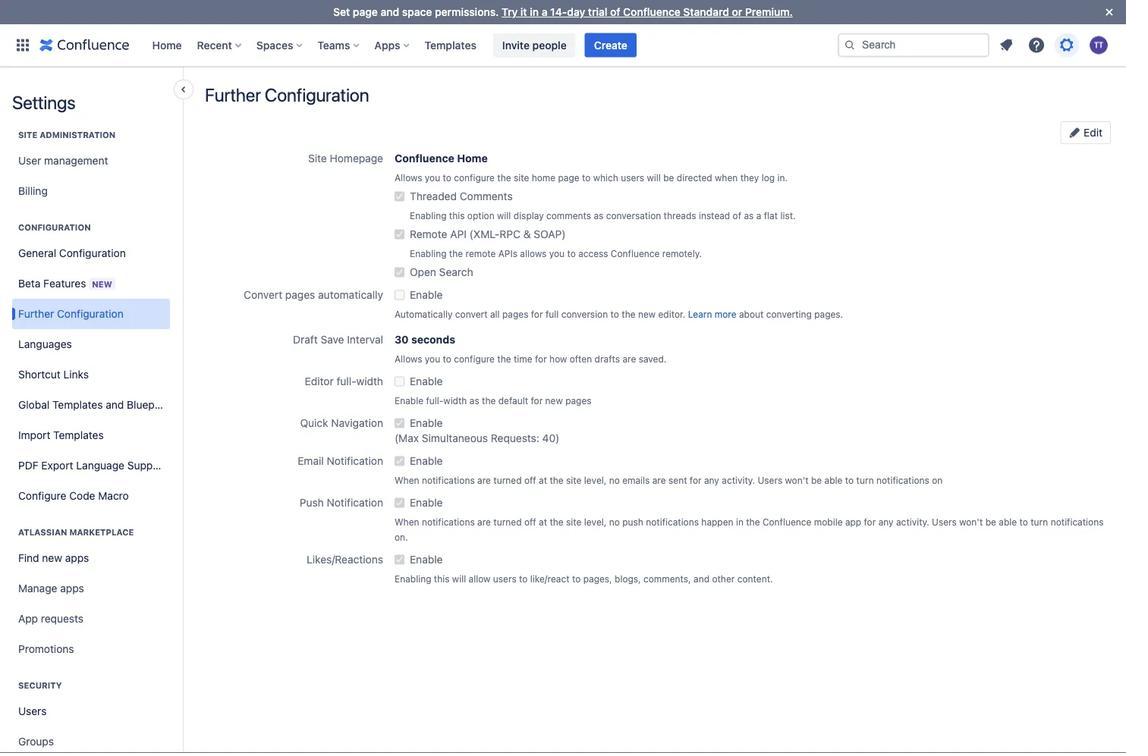 Task type: locate. For each thing, give the bounding box(es) containing it.
push notification
[[300, 497, 383, 509]]

1 horizontal spatial be
[[811, 475, 822, 486]]

users inside 'confluence home allows you to configure the site home page to which users will be directed when they log in.'
[[621, 172, 644, 183]]

code
[[69, 490, 95, 502]]

2 no from the top
[[609, 517, 620, 527]]

when inside when notifications are turned off at the site level, no push notifications happen in the confluence mobile app for any activity. users won't be able to turn notifications on.
[[395, 517, 419, 527]]

home left recent
[[152, 39, 182, 51]]

2 at from the top
[[539, 517, 547, 527]]

log
[[762, 172, 775, 183]]

confluence inside 'confluence home allows you to configure the site home page to which users will be directed when they log in.'
[[395, 152, 454, 165]]

templates down permissions.
[[425, 39, 476, 51]]

general configuration
[[18, 247, 126, 260]]

0 vertical spatial further
[[205, 84, 261, 105]]

site inside "group"
[[18, 130, 37, 140]]

off inside when notifications are turned off at the site level, no push notifications happen in the confluence mobile app for any activity. users won't be able to turn notifications on.
[[524, 517, 536, 527]]

when up on. at the left of the page
[[395, 517, 419, 527]]

full- up simultaneous
[[426, 395, 443, 406]]

interval
[[347, 333, 383, 346]]

2 horizontal spatial pages
[[565, 395, 592, 406]]

apps down atlassian marketplace
[[65, 552, 89, 565]]

conversion
[[561, 309, 608, 319]]

small image
[[1069, 126, 1081, 138]]

2 vertical spatial you
[[425, 354, 440, 364]]

2 vertical spatial be
[[985, 517, 996, 527]]

configure down convert
[[454, 354, 495, 364]]

0 horizontal spatial users
[[493, 574, 516, 584]]

0 horizontal spatial full-
[[337, 375, 356, 388]]

full- for enable
[[426, 395, 443, 406]]

level, for email notification
[[584, 475, 607, 486]]

2 vertical spatial site
[[566, 517, 582, 527]]

home inside global element
[[152, 39, 182, 51]]

security group
[[12, 665, 170, 753]]

you
[[425, 172, 440, 183], [549, 248, 565, 259], [425, 354, 440, 364]]

1 vertical spatial further configuration
[[18, 308, 124, 320]]

1 turned from the top
[[493, 475, 522, 486]]

site administration group
[[12, 114, 170, 211]]

notification icon image
[[997, 36, 1015, 54]]

no left emails
[[609, 475, 620, 486]]

1 level, from the top
[[584, 475, 607, 486]]

close image
[[1100, 3, 1118, 21]]

at down 40)
[[539, 475, 547, 486]]

and
[[381, 6, 399, 18], [106, 399, 124, 411], [694, 574, 710, 584]]

level, inside when notifications are turned off at the site level, no push notifications happen in the confluence mobile app for any activity. users won't be able to turn notifications on.
[[584, 517, 607, 527]]

macro
[[98, 490, 129, 502]]

comments
[[546, 210, 591, 221]]

further configuration inside "configuration" group
[[18, 308, 124, 320]]

general configuration link
[[12, 238, 170, 269]]

1 horizontal spatial further
[[205, 84, 261, 105]]

search
[[439, 266, 473, 278]]

site left the homepage
[[308, 152, 327, 165]]

page
[[353, 6, 378, 18], [558, 172, 579, 183]]

allows down 30
[[395, 354, 422, 364]]

links
[[63, 368, 89, 381]]

configure
[[454, 172, 495, 183], [454, 354, 495, 364]]

2 horizontal spatial will
[[647, 172, 661, 183]]

the inside remote api (xml-rpc & soap) enabling the remote apis allows you to access confluence remotely.
[[449, 248, 463, 259]]

site for site administration
[[18, 130, 37, 140]]

languages
[[18, 338, 72, 351]]

when
[[715, 172, 738, 183]]

you down soap)
[[549, 248, 565, 259]]

Search field
[[838, 33, 989, 57]]

premium.
[[745, 6, 793, 18]]

1 vertical spatial will
[[497, 210, 511, 221]]

the up search
[[449, 248, 463, 259]]

of inside threaded comments enabling this option will display comments as conversation threads instead of as a flat list.
[[733, 210, 741, 221]]

quick navigation
[[300, 417, 383, 429]]

level, left emails
[[584, 475, 607, 486]]

will left directed
[[647, 172, 661, 183]]

0 vertical spatial a
[[542, 6, 547, 18]]

this up api
[[449, 210, 465, 221]]

1 vertical spatial further
[[18, 308, 54, 320]]

1 vertical spatial configure
[[454, 354, 495, 364]]

configure for seconds
[[454, 354, 495, 364]]

global
[[18, 399, 50, 411]]

general
[[18, 247, 56, 260]]

2 configure from the top
[[454, 354, 495, 364]]

are up allow
[[477, 517, 491, 527]]

0 vertical spatial when
[[395, 475, 419, 486]]

you up the threaded
[[425, 172, 440, 183]]

full- right editor
[[337, 375, 356, 388]]

1 horizontal spatial further configuration
[[205, 84, 369, 105]]

None checkbox
[[395, 189, 404, 204], [395, 227, 404, 242], [395, 288, 404, 303], [395, 416, 404, 431], [395, 454, 404, 469], [395, 189, 404, 204], [395, 227, 404, 242], [395, 288, 404, 303], [395, 416, 404, 431], [395, 454, 404, 469]]

activity. right app
[[896, 517, 929, 527]]

2 horizontal spatial be
[[985, 517, 996, 527]]

full-
[[337, 375, 356, 388], [426, 395, 443, 406]]

users down on on the bottom right
[[932, 517, 957, 527]]

a left flat
[[756, 210, 761, 221]]

2 vertical spatial new
[[42, 552, 62, 565]]

allows for confluence
[[395, 172, 422, 183]]

to
[[443, 172, 451, 183], [582, 172, 591, 183], [567, 248, 576, 259], [611, 309, 619, 319], [443, 354, 451, 364], [845, 475, 854, 486], [1019, 517, 1028, 527], [519, 574, 528, 584], [572, 574, 581, 584]]

beta features new
[[18, 277, 112, 289]]

configure inside 30 seconds allows you to configure the time for how often drafts are saved.
[[454, 354, 495, 364]]

in inside when notifications are turned off at the site level, no push notifications happen in the confluence mobile app for any activity. users won't be able to turn notifications on.
[[736, 517, 744, 527]]

for
[[531, 309, 543, 319], [535, 354, 547, 364], [531, 395, 543, 406], [690, 475, 702, 486], [864, 517, 876, 527]]

14-
[[550, 6, 567, 18]]

in right happen
[[736, 517, 744, 527]]

the
[[497, 172, 511, 183], [449, 248, 463, 259], [622, 309, 636, 319], [497, 354, 511, 364], [482, 395, 496, 406], [550, 475, 564, 486], [550, 517, 564, 527], [746, 517, 760, 527]]

seconds
[[411, 333, 455, 346]]

manage apps link
[[12, 574, 170, 604]]

the left time on the left of page
[[497, 354, 511, 364]]

allows up the threaded
[[395, 172, 422, 183]]

search image
[[844, 39, 856, 51]]

enable
[[410, 289, 443, 301], [410, 375, 443, 388], [395, 395, 423, 406], [410, 417, 443, 429], [410, 455, 443, 467], [410, 497, 443, 509], [410, 554, 443, 566]]

0 horizontal spatial width
[[356, 375, 383, 388]]

enable for email notification
[[410, 455, 443, 467]]

in.
[[777, 172, 788, 183]]

to inside remote api (xml-rpc & soap) enabling the remote apis allows you to access confluence remotely.
[[567, 248, 576, 259]]

draft save interval
[[293, 333, 383, 346]]

level, left push
[[584, 517, 607, 527]]

any right app
[[878, 517, 894, 527]]

1 configure from the top
[[454, 172, 495, 183]]

set
[[333, 6, 350, 18]]

pages down often
[[565, 395, 592, 406]]

further configuration down spaces popup button
[[205, 84, 369, 105]]

0 horizontal spatial further configuration
[[18, 308, 124, 320]]

this
[[449, 210, 465, 221], [434, 574, 450, 584]]

shortcut links link
[[12, 360, 170, 390]]

space
[[402, 6, 432, 18]]

are right drafts
[[623, 354, 636, 364]]

2 vertical spatial pages
[[565, 395, 592, 406]]

at inside when notifications are turned off at the site level, no push notifications happen in the confluence mobile app for any activity. users won't be able to turn notifications on.
[[539, 517, 547, 527]]

1 off from the top
[[524, 475, 536, 486]]

configuration up general
[[18, 223, 91, 233]]

2 off from the top
[[524, 517, 536, 527]]

1 when from the top
[[395, 475, 419, 486]]

1 horizontal spatial will
[[497, 210, 511, 221]]

notification down navigation
[[327, 455, 383, 467]]

2 horizontal spatial users
[[932, 517, 957, 527]]

1 allows from the top
[[395, 172, 422, 183]]

confluence left the mobile
[[763, 517, 811, 527]]

save
[[321, 333, 344, 346]]

width for enable
[[443, 395, 467, 406]]

day
[[567, 6, 585, 18]]

1 horizontal spatial and
[[381, 6, 399, 18]]

spaces
[[256, 39, 293, 51]]

page inside 'confluence home allows you to configure the site home page to which users will be directed when they log in.'
[[558, 172, 579, 183]]

home inside 'confluence home allows you to configure the site home page to which users will be directed when they log in.'
[[457, 152, 488, 165]]

your profile and preferences image
[[1090, 36, 1108, 54]]

0 horizontal spatial turn
[[856, 475, 874, 486]]

any
[[704, 475, 719, 486], [878, 517, 894, 527]]

1 vertical spatial notification
[[327, 497, 383, 509]]

site left emails
[[566, 475, 582, 486]]

1 vertical spatial templates
[[52, 399, 103, 411]]

1 horizontal spatial any
[[878, 517, 894, 527]]

import templates link
[[12, 420, 170, 451]]

0 horizontal spatial further
[[18, 308, 54, 320]]

configuration inside general configuration link
[[59, 247, 126, 260]]

users right allow
[[493, 574, 516, 584]]

None checkbox
[[395, 265, 404, 280], [395, 374, 404, 389], [395, 496, 404, 511], [395, 552, 404, 568], [395, 265, 404, 280], [395, 374, 404, 389], [395, 496, 404, 511], [395, 552, 404, 568]]

user management link
[[12, 146, 170, 176]]

no inside when notifications are turned off at the site level, no push notifications happen in the confluence mobile app for any activity. users won't be able to turn notifications on.
[[609, 517, 620, 527]]

be inside when notifications are turned off at the site level, no push notifications happen in the confluence mobile app for any activity. users won't be able to turn notifications on.
[[985, 517, 996, 527]]

the up comments
[[497, 172, 511, 183]]

new right the "find"
[[42, 552, 62, 565]]

1 no from the top
[[609, 475, 620, 486]]

try
[[502, 6, 518, 18]]

appswitcher icon image
[[14, 36, 32, 54]]

beta
[[18, 277, 41, 289]]

it
[[520, 6, 527, 18]]

2 notification from the top
[[327, 497, 383, 509]]

as up (max simultaneous requests: 40) at the left of page
[[470, 395, 479, 406]]

site up enabling this will allow users to like/react to pages, blogs, comments, and other content.
[[566, 517, 582, 527]]

users inside when notifications are turned off at the site level, no push notifications happen in the confluence mobile app for any activity. users won't be able to turn notifications on.
[[932, 517, 957, 527]]

0 horizontal spatial be
[[663, 172, 674, 183]]

manage
[[18, 582, 57, 595]]

1 horizontal spatial pages
[[502, 309, 528, 319]]

configuration
[[265, 84, 369, 105], [18, 223, 91, 233], [59, 247, 126, 260], [57, 308, 124, 320]]

allows inside 30 seconds allows you to configure the time for how often drafts are saved.
[[395, 354, 422, 364]]

often
[[570, 354, 592, 364]]

in right the it
[[530, 6, 539, 18]]

no left push
[[609, 517, 620, 527]]

0 vertical spatial be
[[663, 172, 674, 183]]

page right home
[[558, 172, 579, 183]]

you for seconds
[[425, 354, 440, 364]]

configure inside 'confluence home allows you to configure the site home page to which users will be directed when they log in.'
[[454, 172, 495, 183]]

2 level, from the top
[[584, 517, 607, 527]]

0 vertical spatial notification
[[327, 455, 383, 467]]

0 vertical spatial users
[[758, 475, 782, 486]]

settings icon image
[[1058, 36, 1076, 54]]

will inside 'confluence home allows you to configure the site home page to which users will be directed when they log in.'
[[647, 172, 661, 183]]

configuration inside 'further configuration' link
[[57, 308, 124, 320]]

they
[[740, 172, 759, 183]]

further configuration down 'beta features new'
[[18, 308, 124, 320]]

groups
[[18, 736, 54, 748]]

confluence up the threaded
[[395, 152, 454, 165]]

are left the sent
[[652, 475, 666, 486]]

templates inside global element
[[425, 39, 476, 51]]

0 vertical spatial won't
[[785, 475, 809, 486]]

0 vertical spatial will
[[647, 172, 661, 183]]

billing link
[[12, 176, 170, 206]]

on.
[[395, 532, 408, 543]]

1 horizontal spatial activity.
[[896, 517, 929, 527]]

when for push notification
[[395, 517, 419, 527]]

notification for push notification
[[327, 497, 383, 509]]

off down requests:
[[524, 475, 536, 486]]

and left other
[[694, 574, 710, 584]]

1 horizontal spatial able
[[999, 517, 1017, 527]]

off up like/react
[[524, 517, 536, 527]]

will up rpc
[[497, 210, 511, 221]]

global templates and blueprints link
[[12, 390, 176, 420]]

activity. up happen
[[722, 475, 755, 486]]

happen
[[701, 517, 733, 527]]

1 vertical spatial off
[[524, 517, 536, 527]]

when notifications are turned off at the site level, no emails are sent for any activity. users won't be able to turn notifications on
[[395, 475, 943, 486]]

confluence image
[[39, 36, 129, 54], [39, 36, 129, 54]]

1 horizontal spatial in
[[736, 517, 744, 527]]

will left allow
[[452, 574, 466, 584]]

1 vertical spatial turned
[[493, 517, 522, 527]]

set page and space permissions. try it in a 14-day trial of confluence standard or premium.
[[333, 6, 793, 18]]

width down interval on the top left of page
[[356, 375, 383, 388]]

configure up comments
[[454, 172, 495, 183]]

be inside 'confluence home allows you to configure the site home page to which users will be directed when they log in.'
[[663, 172, 674, 183]]

at up like/react
[[539, 517, 547, 527]]

templates up pdf export language support link
[[53, 429, 104, 442]]

the up like/react
[[550, 517, 564, 527]]

this left allow
[[434, 574, 450, 584]]

1 vertical spatial activity.
[[896, 517, 929, 527]]

new inside 'link'
[[42, 552, 62, 565]]

0 vertical spatial users
[[621, 172, 644, 183]]

apps up requests
[[60, 582, 84, 595]]

configuration up new
[[59, 247, 126, 260]]

0 vertical spatial in
[[530, 6, 539, 18]]

as left flat
[[744, 210, 754, 221]]

site inside 'confluence home allows you to configure the site home page to which users will be directed when they log in.'
[[514, 172, 529, 183]]

you inside 30 seconds allows you to configure the time for how often drafts are saved.
[[425, 354, 440, 364]]

confluence
[[623, 6, 680, 18], [395, 152, 454, 165], [611, 248, 660, 259], [763, 517, 811, 527]]

won't
[[785, 475, 809, 486], [959, 517, 983, 527]]

confluence down conversation
[[611, 248, 660, 259]]

allow
[[469, 574, 491, 584]]

for right default
[[531, 395, 543, 406]]

users down the security
[[18, 705, 47, 718]]

and left blueprints
[[106, 399, 124, 411]]

turn
[[856, 475, 874, 486], [1031, 517, 1048, 527]]

1 vertical spatial home
[[457, 152, 488, 165]]

site left home
[[514, 172, 529, 183]]

further inside "configuration" group
[[18, 308, 54, 320]]

further
[[205, 84, 261, 105], [18, 308, 54, 320]]

on
[[932, 475, 943, 486]]

0 horizontal spatial users
[[18, 705, 47, 718]]

0 vertical spatial able
[[825, 475, 843, 486]]

0 horizontal spatial of
[[610, 6, 620, 18]]

app
[[845, 517, 861, 527]]

1 at from the top
[[539, 475, 547, 486]]

1 vertical spatial pages
[[502, 309, 528, 319]]

2 turned from the top
[[493, 517, 522, 527]]

0 horizontal spatial and
[[106, 399, 124, 411]]

1 horizontal spatial width
[[443, 395, 467, 406]]

allows
[[520, 248, 547, 259]]

site up user
[[18, 130, 37, 140]]

0 vertical spatial width
[[356, 375, 383, 388]]

1 vertical spatial no
[[609, 517, 620, 527]]

you down seconds
[[425, 354, 440, 364]]

teams button
[[313, 33, 365, 57]]

allows inside 'confluence home allows you to configure the site home page to which users will be directed when they log in.'
[[395, 172, 422, 183]]

enable for likes/reactions
[[410, 554, 443, 566]]

able inside when notifications are turned off at the site level, no push notifications happen in the confluence mobile app for any activity. users won't be able to turn notifications on.
[[999, 517, 1017, 527]]

0 vertical spatial level,
[[584, 475, 607, 486]]

0 vertical spatial further configuration
[[205, 84, 369, 105]]

1 vertical spatial allows
[[395, 354, 422, 364]]

templates for global templates and blueprints
[[52, 399, 103, 411]]

for right app
[[864, 517, 876, 527]]

notifications
[[422, 475, 475, 486], [876, 475, 929, 486], [422, 517, 475, 527], [646, 517, 699, 527], [1051, 517, 1104, 527]]

of for confluence
[[610, 6, 620, 18]]

0 vertical spatial this
[[449, 210, 465, 221]]

push
[[622, 517, 643, 527]]

1 vertical spatial level,
[[584, 517, 607, 527]]

1 vertical spatial new
[[545, 395, 563, 406]]

confluence inside when notifications are turned off at the site level, no push notifications happen in the confluence mobile app for any activity. users won't be able to turn notifications on.
[[763, 517, 811, 527]]

app requests link
[[12, 604, 170, 634]]

any right the sent
[[704, 475, 719, 486]]

1 horizontal spatial users
[[621, 172, 644, 183]]

0 vertical spatial templates
[[425, 39, 476, 51]]

enable for editor full-width
[[410, 375, 443, 388]]

at for email notification
[[539, 475, 547, 486]]

users right "which"
[[621, 172, 644, 183]]

global templates and blueprints
[[18, 399, 176, 411]]

apis
[[498, 248, 517, 259]]

further down beta on the top left
[[18, 308, 54, 320]]

site inside when notifications are turned off at the site level, no push notifications happen in the confluence mobile app for any activity. users won't be able to turn notifications on.
[[566, 517, 582, 527]]

and left space on the left
[[381, 6, 399, 18]]

2 vertical spatial users
[[18, 705, 47, 718]]

pages right convert
[[285, 289, 315, 301]]

site for push notification
[[566, 517, 582, 527]]

2 horizontal spatial and
[[694, 574, 710, 584]]

pages
[[285, 289, 315, 301], [502, 309, 528, 319], [565, 395, 592, 406]]

1 vertical spatial you
[[549, 248, 565, 259]]

full- for editor
[[337, 375, 356, 388]]

further down recent dropdown button
[[205, 84, 261, 105]]

2 allows from the top
[[395, 354, 422, 364]]

for left how
[[535, 354, 547, 364]]

1 vertical spatial when
[[395, 517, 419, 527]]

0 vertical spatial turn
[[856, 475, 874, 486]]

site
[[18, 130, 37, 140], [308, 152, 327, 165]]

1 vertical spatial won't
[[959, 517, 983, 527]]

threaded
[[410, 190, 457, 203]]

page right set at the left top
[[353, 6, 378, 18]]

convert pages automatically
[[244, 289, 383, 301]]

find new apps
[[18, 552, 89, 565]]

turned inside when notifications are turned off at the site level, no push notifications happen in the confluence mobile app for any activity. users won't be able to turn notifications on.
[[493, 517, 522, 527]]

0 horizontal spatial page
[[353, 6, 378, 18]]

1 vertical spatial be
[[811, 475, 822, 486]]

0 vertical spatial apps
[[65, 552, 89, 565]]

convert
[[455, 309, 488, 319]]

1 notification from the top
[[327, 455, 383, 467]]

notification for email notification
[[327, 455, 383, 467]]

navigation
[[331, 417, 383, 429]]

1 vertical spatial width
[[443, 395, 467, 406]]

billing
[[18, 185, 48, 197]]

a left 14-
[[542, 6, 547, 18]]

the down 40)
[[550, 475, 564, 486]]

0 vertical spatial at
[[539, 475, 547, 486]]

1 vertical spatial in
[[736, 517, 744, 527]]

1 vertical spatial able
[[999, 517, 1017, 527]]

turn inside when notifications are turned off at the site level, no push notifications happen in the confluence mobile app for any activity. users won't be able to turn notifications on.
[[1031, 517, 1048, 527]]

0 horizontal spatial home
[[152, 39, 182, 51]]

configuration up languages link
[[57, 308, 124, 320]]

1 vertical spatial and
[[106, 399, 124, 411]]

2 vertical spatial templates
[[53, 429, 104, 442]]

shortcut links
[[18, 368, 89, 381]]

pages right all
[[502, 309, 528, 319]]

0 vertical spatial site
[[514, 172, 529, 183]]

enabling down on. at the left of the page
[[395, 574, 431, 584]]

enable for convert pages automatically
[[410, 289, 443, 301]]

1 vertical spatial full-
[[426, 395, 443, 406]]

of right instead
[[733, 210, 741, 221]]

and inside "configuration" group
[[106, 399, 124, 411]]

1 vertical spatial page
[[558, 172, 579, 183]]

as right comments
[[594, 210, 604, 221]]

new up 40)
[[545, 395, 563, 406]]

users up when notifications are turned off at the site level, no push notifications happen in the confluence mobile app for any activity. users won't be able to turn notifications on.
[[758, 475, 782, 486]]

1 vertical spatial a
[[756, 210, 761, 221]]

0 vertical spatial full-
[[337, 375, 356, 388]]

threaded comments enabling this option will display comments as conversation threads instead of as a flat list.
[[410, 190, 796, 221]]

1 vertical spatial site
[[566, 475, 582, 486]]

you inside 'confluence home allows you to configure the site home page to which users will be directed when they log in.'
[[425, 172, 440, 183]]

list.
[[780, 210, 796, 221]]

1 horizontal spatial page
[[558, 172, 579, 183]]

converting
[[766, 309, 812, 319]]

enabling up remote at the top left of the page
[[410, 210, 447, 221]]

templates down 'links'
[[52, 399, 103, 411]]

home up comments
[[457, 152, 488, 165]]

0 vertical spatial turned
[[493, 475, 522, 486]]

flat
[[764, 210, 778, 221]]

languages link
[[12, 329, 170, 360]]

1 horizontal spatial turn
[[1031, 517, 1048, 527]]

enabling down remote at the top left of the page
[[410, 248, 447, 259]]

new left editor.
[[638, 309, 656, 319]]

0 vertical spatial site
[[18, 130, 37, 140]]

1 horizontal spatial of
[[733, 210, 741, 221]]

2 when from the top
[[395, 517, 419, 527]]

width up simultaneous
[[443, 395, 467, 406]]

0 horizontal spatial new
[[42, 552, 62, 565]]

notification right push at bottom
[[327, 497, 383, 509]]

drafts
[[595, 354, 620, 364]]

banner
[[0, 24, 1126, 67]]

of right trial
[[610, 6, 620, 18]]

40)
[[542, 432, 559, 445]]

mobile
[[814, 517, 843, 527]]



Task type: vqa. For each thing, say whether or not it's contained in the screenshot.
conversion
yes



Task type: describe. For each thing, give the bounding box(es) containing it.
any inside when notifications are turned off at the site level, no push notifications happen in the confluence mobile app for any activity. users won't be able to turn notifications on.
[[878, 517, 894, 527]]

permissions.
[[435, 6, 499, 18]]

and for templates
[[106, 399, 124, 411]]

access
[[578, 248, 608, 259]]

trial
[[588, 6, 607, 18]]

for inside 30 seconds allows you to configure the time for how often drafts are saved.
[[535, 354, 547, 364]]

0 vertical spatial activity.
[[722, 475, 755, 486]]

help icon image
[[1027, 36, 1046, 54]]

spaces button
[[252, 33, 308, 57]]

new
[[92, 279, 112, 289]]

off for email notification
[[524, 475, 536, 486]]

global element
[[9, 24, 835, 66]]

create
[[594, 39, 627, 51]]

enabling this will allow users to like/react to pages, blogs, comments, and other content.
[[395, 574, 773, 584]]

0 horizontal spatial in
[[530, 6, 539, 18]]

like/react
[[530, 574, 570, 584]]

user
[[18, 154, 41, 167]]

1 vertical spatial users
[[493, 574, 516, 584]]

0 horizontal spatial as
[[470, 395, 479, 406]]

configure for home
[[454, 172, 495, 183]]

are inside 30 seconds allows you to configure the time for how often drafts are saved.
[[623, 354, 636, 364]]

invite
[[502, 39, 530, 51]]

apps
[[374, 39, 400, 51]]

sent
[[669, 475, 687, 486]]

(max simultaneous requests: 40)
[[395, 432, 559, 445]]

no for email notification
[[609, 475, 620, 486]]

0 horizontal spatial any
[[704, 475, 719, 486]]

remote
[[466, 248, 496, 259]]

enabling inside remote api (xml-rpc & soap) enabling the remote apis allows you to access confluence remotely.
[[410, 248, 447, 259]]

when for email notification
[[395, 475, 419, 486]]

site for email notification
[[566, 475, 582, 486]]

quick
[[300, 417, 328, 429]]

the inside 'confluence home allows you to configure the site home page to which users will be directed when they log in.'
[[497, 172, 511, 183]]

allows for 30
[[395, 354, 422, 364]]

support
[[127, 459, 167, 472]]

features
[[43, 277, 86, 289]]

won't inside when notifications are turned off at the site level, no push notifications happen in the confluence mobile app for any activity. users won't be able to turn notifications on.
[[959, 517, 983, 527]]

the left editor.
[[622, 309, 636, 319]]

banner containing home
[[0, 24, 1126, 67]]

export
[[41, 459, 73, 472]]

30
[[395, 333, 409, 346]]

administration
[[40, 130, 116, 140]]

0 horizontal spatial pages
[[285, 289, 315, 301]]

atlassian marketplace group
[[12, 511, 170, 669]]

editor
[[305, 375, 334, 388]]

0 horizontal spatial will
[[452, 574, 466, 584]]

create link
[[585, 33, 637, 57]]

users inside security 'group'
[[18, 705, 47, 718]]

simultaneous
[[422, 432, 488, 445]]

enable for quick navigation
[[410, 417, 443, 429]]

confluence inside remote api (xml-rpc & soap) enabling the remote apis allows you to access confluence remotely.
[[611, 248, 660, 259]]

configure code macro link
[[12, 481, 170, 511]]

of for as
[[733, 210, 741, 221]]

threads
[[664, 210, 696, 221]]

try it in a 14-day trial of confluence standard or premium. link
[[502, 6, 793, 18]]

and for page
[[381, 6, 399, 18]]

are down (max simultaneous requests: 40) at the left of page
[[477, 475, 491, 486]]

confluence home allows you to configure the site home page to which users will be directed when they log in.
[[395, 152, 788, 183]]

activity. inside when notifications are turned off at the site level, no push notifications happen in the confluence mobile app for any activity. users won't be able to turn notifications on.
[[896, 517, 929, 527]]

pages.
[[814, 309, 843, 319]]

people
[[532, 39, 567, 51]]

recent button
[[192, 33, 247, 57]]

1 vertical spatial apps
[[60, 582, 84, 595]]

standard
[[683, 6, 729, 18]]

default
[[498, 395, 528, 406]]

content.
[[737, 574, 773, 584]]

will inside threaded comments enabling this option will display comments as conversation threads instead of as a flat list.
[[497, 210, 511, 221]]

instead
[[699, 210, 730, 221]]

0 vertical spatial page
[[353, 6, 378, 18]]

0 horizontal spatial able
[[825, 475, 843, 486]]

2 vertical spatial and
[[694, 574, 710, 584]]

you for home
[[425, 172, 440, 183]]

are inside when notifications are turned off at the site level, no push notifications happen in the confluence mobile app for any activity. users won't be able to turn notifications on.
[[477, 517, 491, 527]]

turned for push notification
[[493, 517, 522, 527]]

about
[[739, 309, 764, 319]]

apps inside 'link'
[[65, 552, 89, 565]]

management
[[44, 154, 108, 167]]

2 horizontal spatial as
[[744, 210, 754, 221]]

at for push notification
[[539, 517, 547, 527]]

2 horizontal spatial new
[[638, 309, 656, 319]]

learn
[[688, 309, 712, 319]]

time
[[514, 354, 532, 364]]

automatically convert all pages for full conversion to the new editor. learn more about converting pages.
[[395, 309, 843, 319]]

confluence up create on the top right of the page
[[623, 6, 680, 18]]

invite people
[[502, 39, 567, 51]]

the left default
[[482, 395, 496, 406]]

off for push notification
[[524, 517, 536, 527]]

remote api (xml-rpc & soap) enabling the remote apis allows you to access confluence remotely.
[[410, 228, 702, 259]]

homepage
[[330, 152, 383, 165]]

directed
[[677, 172, 712, 183]]

settings
[[12, 92, 76, 113]]

to inside when notifications are turned off at the site level, no push notifications happen in the confluence mobile app for any activity. users won't be able to turn notifications on.
[[1019, 517, 1028, 527]]

push
[[300, 497, 324, 509]]

1 horizontal spatial as
[[594, 210, 604, 221]]

for inside when notifications are turned off at the site level, no push notifications happen in the confluence mobile app for any activity. users won't be able to turn notifications on.
[[864, 517, 876, 527]]

2 vertical spatial enabling
[[395, 574, 431, 584]]

learn more link
[[688, 309, 737, 319]]

to inside 30 seconds allows you to configure the time for how often drafts are saved.
[[443, 354, 451, 364]]

site administration
[[18, 130, 116, 140]]

no for push notification
[[609, 517, 620, 527]]

comments,
[[643, 574, 691, 584]]

the right happen
[[746, 517, 760, 527]]

you inside remote api (xml-rpc & soap) enabling the remote apis allows you to access confluence remotely.
[[549, 248, 565, 259]]

for left full
[[531, 309, 543, 319]]

enable for push notification
[[410, 497, 443, 509]]

site for site homepage
[[308, 152, 327, 165]]

1 vertical spatial this
[[434, 574, 450, 584]]

saved.
[[639, 354, 667, 364]]

comments
[[460, 190, 513, 203]]

find
[[18, 552, 39, 565]]

which
[[593, 172, 618, 183]]

templates for import templates
[[53, 429, 104, 442]]

a inside threaded comments enabling this option will display comments as conversation threads instead of as a flat list.
[[756, 210, 761, 221]]

the inside 30 seconds allows you to configure the time for how often drafts are saved.
[[497, 354, 511, 364]]

0 horizontal spatial a
[[542, 6, 547, 18]]

draft save interval element
[[395, 329, 455, 348]]

turned for email notification
[[493, 475, 522, 486]]

this inside threaded comments enabling this option will display comments as conversation threads instead of as a flat list.
[[449, 210, 465, 221]]

draft
[[293, 333, 318, 346]]

home link
[[148, 33, 186, 57]]

language
[[76, 459, 124, 472]]

edit
[[1081, 126, 1103, 139]]

level, for push notification
[[584, 517, 607, 527]]

site homepage
[[308, 152, 383, 165]]

enabling inside threaded comments enabling this option will display comments as conversation threads instead of as a flat list.
[[410, 210, 447, 221]]

invite people button
[[493, 33, 576, 57]]

(max
[[395, 432, 419, 445]]

for right the sent
[[690, 475, 702, 486]]

blogs,
[[615, 574, 641, 584]]

requests:
[[491, 432, 539, 445]]

api
[[450, 228, 467, 241]]

1 horizontal spatial users
[[758, 475, 782, 486]]

marketplace
[[69, 528, 134, 538]]

likes/reactions
[[307, 554, 383, 566]]

display
[[514, 210, 544, 221]]

configuration down teams at the top left
[[265, 84, 369, 105]]

pdf
[[18, 459, 38, 472]]

pdf export language support
[[18, 459, 167, 472]]

conversation
[[606, 210, 661, 221]]

width for editor
[[356, 375, 383, 388]]

atlassian marketplace
[[18, 528, 134, 538]]

configuration group
[[12, 206, 176, 516]]

automatically
[[395, 309, 453, 319]]

find new apps link
[[12, 543, 170, 574]]

editor full-width
[[305, 375, 383, 388]]

app
[[18, 613, 38, 625]]



